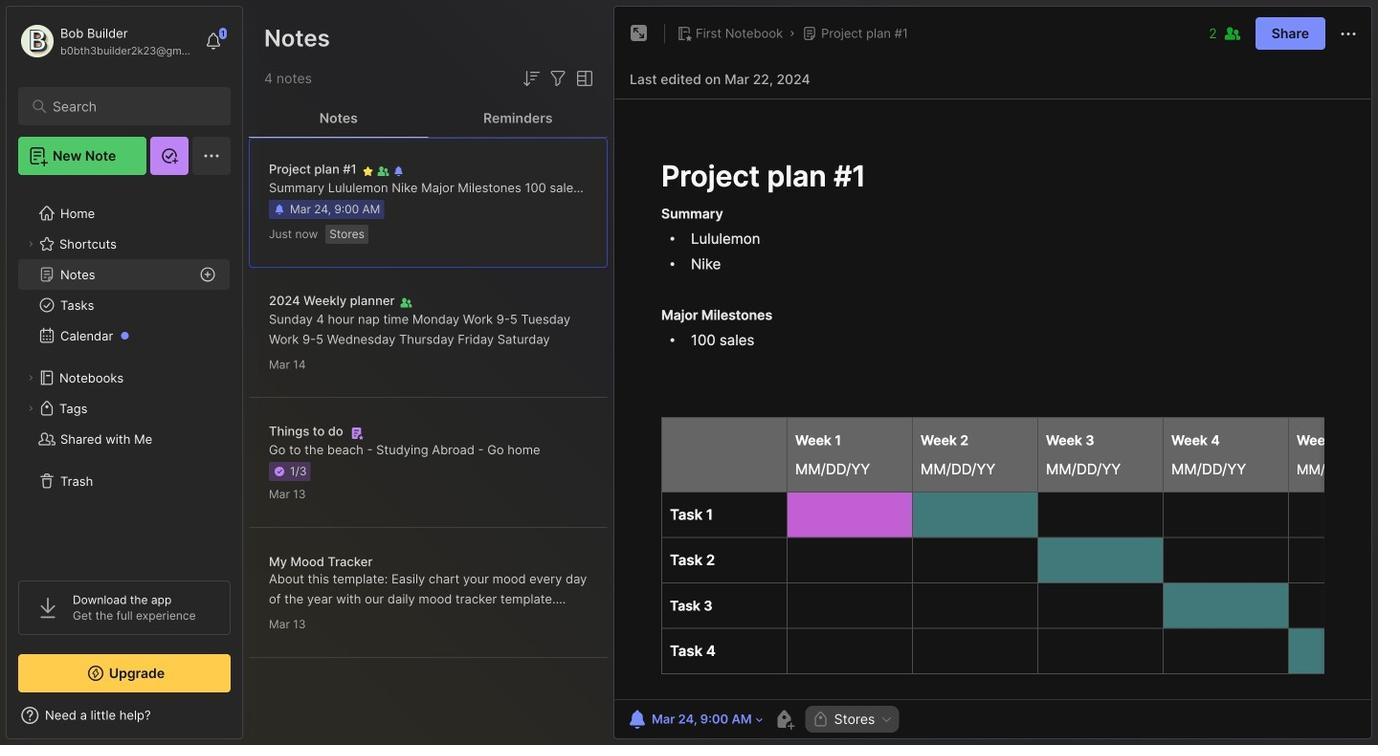 Task type: describe. For each thing, give the bounding box(es) containing it.
add filters image
[[547, 67, 570, 90]]

Stores Tag actions field
[[875, 713, 894, 727]]

WHAT'S NEW field
[[7, 701, 242, 731]]

more actions image
[[1338, 23, 1361, 46]]

Sort options field
[[520, 67, 543, 90]]

Add filters field
[[547, 67, 570, 90]]

Edit reminder field
[[624, 707, 766, 733]]

tree inside main element
[[7, 187, 242, 564]]

View options field
[[570, 67, 596, 90]]

add tag image
[[773, 708, 796, 731]]



Task type: locate. For each thing, give the bounding box(es) containing it.
More actions field
[[1338, 21, 1361, 46]]

click to collapse image
[[242, 710, 256, 733]]

Account field
[[18, 22, 195, 60]]

Search text field
[[53, 98, 205, 116]]

expand notebooks image
[[25, 372, 36, 384]]

tree
[[7, 187, 242, 564]]

Note Editor text field
[[615, 99, 1372, 700]]

tab list
[[249, 100, 608, 138]]

expand note image
[[628, 22, 651, 45]]

main element
[[0, 0, 249, 746]]

expand tags image
[[25, 403, 36, 415]]

note window element
[[614, 6, 1373, 745]]

None search field
[[53, 95, 205, 118]]

none search field inside main element
[[53, 95, 205, 118]]



Task type: vqa. For each thing, say whether or not it's contained in the screenshot.
(
no



